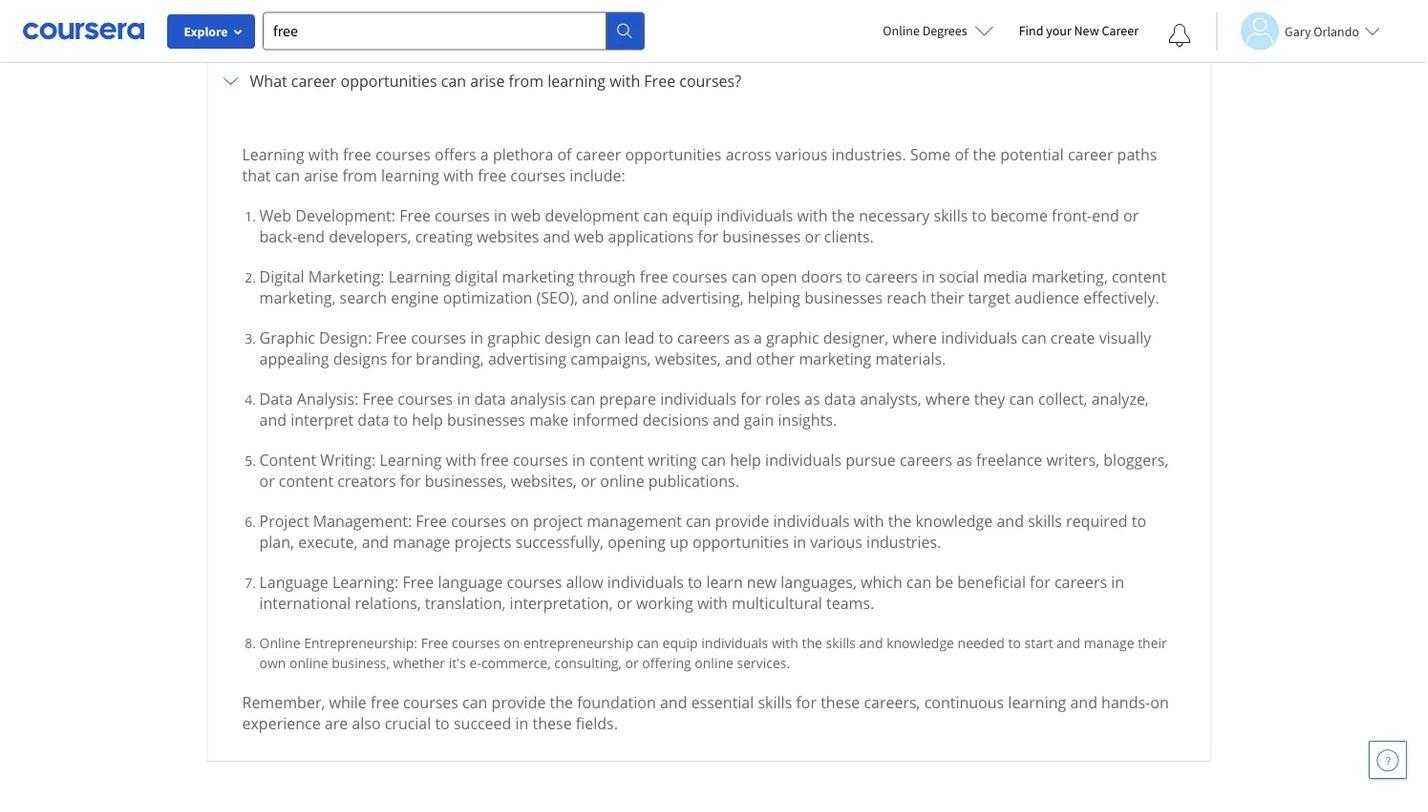 Task type: vqa. For each thing, say whether or not it's contained in the screenshot.
Master for Online Degrees > Data Science > Master of Applied Data Science > Tuition & Financing
no



Task type: describe. For each thing, give the bounding box(es) containing it.
can left create
[[1022, 328, 1047, 348]]

advertising
[[488, 349, 567, 369]]

decisions
[[643, 410, 709, 430]]

what career opportunities can arise from learning with free courses? button
[[219, 41, 1200, 121]]

find your new career link
[[1010, 19, 1149, 43]]

up
[[670, 532, 689, 553]]

digital marketing: learning digital marketing through free courses can open doors to careers in social media marketing, content marketing, search engine optimization (seo), and online advertising, helping businesses reach their target audience effectively.
[[259, 266, 1167, 308]]

the inside "project management: free courses on project management can provide individuals with the knowledge and skills required to plan, execute, and manage projects successfully, opening up opportunities in various industries."
[[889, 511, 912, 532]]

as inside content writing: learning with free courses in content writing can help individuals pursue careers as freelance writers, bloggers, or content creators for businesses, websites, or online publications.
[[957, 450, 973, 470]]

free inside content writing: learning with free courses in content writing can help individuals pursue careers as freelance writers, bloggers, or content creators for businesses, websites, or online publications.
[[481, 450, 509, 470]]

find your new career
[[1019, 22, 1139, 39]]

individuals inside "project management: free courses on project management can provide individuals with the knowledge and skills required to plan, execute, and manage projects successfully, opening up opportunities in various industries."
[[774, 511, 850, 532]]

also
[[352, 714, 381, 734]]

online for online degrees
[[883, 22, 920, 39]]

1 horizontal spatial content
[[590, 450, 644, 470]]

1 horizontal spatial marketing,
[[1032, 266, 1108, 287]]

opportunities inside dropdown button
[[341, 70, 437, 91]]

coursera image
[[23, 16, 144, 46]]

to inside graphic design: free courses in graphic design can lead to careers as a graphic designer, where individuals can create visually appealing designs for branding, advertising campaigns, websites, and other marketing materials.
[[659, 328, 674, 348]]

opportunities inside learning with free courses offers a plethora of career opportunities across various industries. some of the potential career paths that can arise from learning with free courses include:
[[625, 144, 722, 165]]

or inside the language learning: free language courses allow individuals to learn new languages, which can be beneficial for careers in international relations, translation, interpretation, or working with multicultural teams.
[[617, 593, 633, 614]]

opening
[[608, 532, 666, 553]]

as inside graphic design: free courses in graphic design can lead to careers as a graphic designer, where individuals can create visually appealing designs for branding, advertising campaigns, websites, and other marketing materials.
[[734, 328, 750, 348]]

to inside web development: free courses in web development can equip individuals with the necessary skills to become front-end or back-end developers, creating websites and web applications for businesses or clients.
[[972, 205, 987, 226]]

open
[[761, 266, 798, 287]]

in inside content writing: learning with free courses in content writing can help individuals pursue careers as freelance writers, bloggers, or content creators for businesses, websites, or online publications.
[[572, 450, 586, 470]]

career inside dropdown button
[[291, 70, 337, 91]]

reach
[[887, 287, 927, 308]]

social
[[939, 266, 979, 287]]

free down plethora
[[478, 165, 507, 186]]

in inside the language learning: free language courses allow individuals to learn new languages, which can be beneficial for careers in international relations, translation, interpretation, or working with multicultural teams.
[[1112, 572, 1125, 593]]

and down freelance
[[997, 511, 1024, 532]]

management
[[587, 511, 682, 532]]

essential
[[691, 693, 754, 713]]

list inside "collapsed" list
[[250, 205, 1177, 673]]

in inside remember, while free courses can provide the foundation and essential skills for these careers, continuous learning and hands-on experience are also crucial to succeed in these fields.
[[516, 714, 529, 734]]

find
[[1019, 22, 1044, 39]]

for inside the language learning: free language courses allow individuals to learn new languages, which can be beneficial for careers in international relations, translation, interpretation, or working with multicultural teams.
[[1030, 572, 1051, 593]]

management:
[[313, 511, 412, 532]]

creating
[[415, 226, 473, 247]]

equip inside online entrepreneurship: free courses on entrepreneurship can equip individuals with the skills and knowledge needed to start and manage their own online business, whether it's e-commerce, consulting, or offering online services.
[[663, 634, 698, 652]]

some
[[911, 144, 951, 165]]

free inside digital marketing: learning digital marketing through free courses can open doors to careers in social media marketing, content marketing, search engine optimization (seo), and online advertising, helping businesses reach their target audience effectively.
[[640, 266, 669, 287]]

where for they
[[926, 389, 971, 409]]

free for management:
[[416, 511, 447, 532]]

continuous
[[925, 693, 1005, 713]]

target
[[968, 287, 1011, 308]]

with inside web development: free courses in web development can equip individuals with the necessary skills to become front-end or back-end developers, creating websites and web applications for businesses or clients.
[[797, 205, 828, 226]]

gary orlando button
[[1216, 12, 1381, 50]]

designs
[[333, 349, 387, 369]]

applications
[[608, 226, 694, 247]]

effectively.
[[1084, 287, 1160, 308]]

analyze,
[[1092, 389, 1149, 409]]

needed
[[958, 634, 1005, 652]]

businesses inside data analysis: free courses in data analysis can prepare individuals for roles as data analysts, where they can collect, analyze, and interpret data to help businesses make informed decisions and gain insights.
[[447, 410, 526, 430]]

free for entrepreneurship:
[[421, 634, 449, 652]]

individuals inside the language learning: free language courses allow individuals to learn new languages, which can be beneficial for careers in international relations, translation, interpretation, or working with multicultural teams.
[[608, 572, 684, 593]]

courses inside content writing: learning with free courses in content writing can help individuals pursue careers as freelance writers, bloggers, or content creators for businesses, websites, or online publications.
[[513, 450, 568, 470]]

skills inside "project management: free courses on project management can provide individuals with the knowledge and skills required to plan, execute, and manage projects successfully, opening up opportunities in various industries."
[[1028, 511, 1063, 532]]

marketing:
[[308, 266, 385, 287]]

from inside dropdown button
[[509, 70, 544, 91]]

the inside learning with free courses offers a plethora of career opportunities across various industries. some of the potential career paths that can arise from learning with free courses include:
[[973, 144, 997, 165]]

can inside digital marketing: learning digital marketing through free courses can open doors to careers in social media marketing, content marketing, search engine optimization (seo), and online advertising, helping businesses reach their target audience effectively.
[[732, 266, 757, 287]]

learn
[[707, 572, 743, 593]]

online right "own"
[[290, 654, 328, 672]]

doors
[[802, 266, 843, 287]]

courses inside online entrepreneurship: free courses on entrepreneurship can equip individuals with the skills and knowledge needed to start and manage their own online business, whether it's e-commerce, consulting, or offering online services.
[[452, 634, 500, 652]]

fields.
[[576, 714, 618, 734]]

free for development:
[[400, 205, 431, 226]]

online up the essential
[[695, 654, 734, 672]]

materials.
[[876, 349, 946, 369]]

across
[[726, 144, 772, 165]]

graphic
[[259, 328, 315, 348]]

can inside dropdown button
[[441, 70, 466, 91]]

arise inside learning with free courses offers a plethora of career opportunities across various industries. some of the potential career paths that can arise from learning with free courses include:
[[304, 165, 339, 186]]

manage inside "project management: free courses on project management can provide individuals with the knowledge and skills required to plan, execute, and manage projects successfully, opening up opportunities in various industries."
[[393, 532, 451, 553]]

campaigns,
[[571, 349, 651, 369]]

in inside graphic design: free courses in graphic design can lead to careers as a graphic designer, where individuals can create visually appealing designs for branding, advertising campaigns, websites, and other marketing materials.
[[470, 328, 484, 348]]

and left 'hands-'
[[1071, 693, 1098, 713]]

careers inside digital marketing: learning digital marketing through free courses can open doors to careers in social media marketing, content marketing, search engine optimization (seo), and online advertising, helping businesses reach their target audience effectively.
[[866, 266, 918, 287]]

own
[[259, 654, 286, 672]]

to inside the language learning: free language courses allow individuals to learn new languages, which can be beneficial for careers in international relations, translation, interpretation, or working with multicultural teams.
[[688, 572, 703, 593]]

2 of from the left
[[955, 144, 969, 165]]

pursue
[[846, 450, 896, 470]]

succeed
[[454, 714, 512, 734]]

or left "clients."
[[805, 226, 821, 247]]

with up development:
[[308, 144, 339, 165]]

free up development:
[[343, 144, 372, 165]]

remember, while free courses can provide the foundation and essential skills for these careers, continuous learning and hands-on experience are also crucial to succeed in these fields.
[[242, 693, 1169, 734]]

on inside remember, while free courses can provide the foundation and essential skills for these careers, continuous learning and hands-on experience are also crucial to succeed in these fields.
[[1151, 693, 1169, 713]]

websites, inside content writing: learning with free courses in content writing can help individuals pursue careers as freelance writers, bloggers, or content creators for businesses, websites, or online publications.
[[511, 471, 577, 491]]

are
[[325, 714, 348, 734]]

bloggers,
[[1104, 450, 1169, 470]]

experience
[[242, 714, 321, 734]]

businesses inside web development: free courses in web development can equip individuals with the necessary skills to become front-end or back-end developers, creating websites and web applications for businesses or clients.
[[723, 226, 801, 247]]

provide inside "project management: free courses on project management can provide individuals with the knowledge and skills required to plan, execute, and manage projects successfully, opening up opportunities in various industries."
[[715, 511, 770, 532]]

other
[[756, 349, 795, 369]]

or inside online entrepreneurship: free courses on entrepreneurship can equip individuals with the skills and knowledge needed to start and manage their own online business, whether it's e-commerce, consulting, or offering online services.
[[625, 654, 639, 672]]

help inside data analysis: free courses in data analysis can prepare individuals for roles as data analysts, where they can collect, analyze, and interpret data to help businesses make informed decisions and gain insights.
[[412, 410, 443, 430]]

(seo),
[[537, 287, 578, 308]]

individuals inside graphic design: free courses in graphic design can lead to careers as a graphic designer, where individuals can create visually appealing designs for branding, advertising campaigns, websites, and other marketing materials.
[[941, 328, 1018, 348]]

in inside "project management: free courses on project management can provide individuals with the knowledge and skills required to plan, execute, and manage projects successfully, opening up opportunities in various industries."
[[793, 532, 807, 553]]

back-
[[259, 226, 298, 247]]

interpretation,
[[510, 593, 613, 614]]

with down offers
[[444, 165, 474, 186]]

and down management:
[[362, 532, 389, 553]]

learning for writing:
[[380, 450, 442, 470]]

language
[[259, 572, 328, 593]]

to inside digital marketing: learning digital marketing through free courses can open doors to careers in social media marketing, content marketing, search engine optimization (seo), and online advertising, helping businesses reach their target audience effectively.
[[847, 266, 862, 287]]

learning inside learning with free courses offers a plethora of career opportunities across various industries. some of the potential career paths that can arise from learning with free courses include:
[[381, 165, 440, 186]]

new
[[1075, 22, 1100, 39]]

project
[[259, 511, 309, 532]]

degrees
[[923, 22, 968, 39]]

clients.
[[824, 226, 874, 247]]

digital
[[259, 266, 304, 287]]

for inside remember, while free courses can provide the foundation and essential skills for these careers, continuous learning and hands-on experience are also crucial to succeed in these fields.
[[796, 693, 817, 713]]

courses inside data analysis: free courses in data analysis can prepare individuals for roles as data analysts, where they can collect, analyze, and interpret data to help businesses make informed decisions and gain insights.
[[398, 389, 453, 409]]

0 horizontal spatial data
[[358, 410, 389, 430]]

orlando
[[1314, 22, 1360, 40]]

for inside web development: free courses in web development can equip individuals with the necessary skills to become front-end or back-end developers, creating websites and web applications for businesses or clients.
[[698, 226, 719, 247]]

engine
[[391, 287, 439, 308]]

can up the campaigns,
[[595, 328, 621, 348]]

online entrepreneurship: free courses on entrepreneurship can equip individuals with the skills and knowledge needed to start and manage their own online business, whether it's e-commerce, consulting, or offering online services. list item
[[259, 633, 1177, 673]]

explore
[[184, 23, 228, 40]]

courses inside digital marketing: learning digital marketing through free courses can open doors to careers in social media marketing, content marketing, search engine optimization (seo), and online advertising, helping businesses reach their target audience effectively.
[[673, 266, 728, 287]]

individuals inside data analysis: free courses in data analysis can prepare individuals for roles as data analysts, where they can collect, analyze, and interpret data to help businesses make informed decisions and gain insights.
[[660, 389, 737, 409]]

business,
[[332, 654, 390, 672]]

teams.
[[827, 593, 875, 614]]

commerce,
[[481, 654, 551, 672]]

show notifications image
[[1169, 24, 1192, 47]]

necessary
[[859, 205, 930, 226]]

through
[[579, 266, 636, 287]]

careers inside the language learning: free language courses allow individuals to learn new languages, which can be beneficial for careers in international relations, translation, interpretation, or working with multicultural teams.
[[1055, 572, 1108, 593]]

lead
[[625, 328, 655, 348]]

multicultural
[[732, 593, 823, 614]]

free for analysis:
[[363, 389, 394, 409]]

digital
[[455, 266, 498, 287]]

be
[[936, 572, 954, 593]]

learning inside remember, while free courses can provide the foundation and essential skills for these careers, continuous learning and hands-on experience are also crucial to succeed in these fields.
[[1008, 693, 1067, 713]]

marketing inside digital marketing: learning digital marketing through free courses can open doors to careers in social media marketing, content marketing, search engine optimization (seo), and online advertising, helping businesses reach their target audience effectively.
[[502, 266, 575, 287]]

and inside web development: free courses in web development can equip individuals with the necessary skills to become front-end or back-end developers, creating websites and web applications for businesses or clients.
[[543, 226, 570, 247]]

developers,
[[329, 226, 411, 247]]

courses inside "project management: free courses on project management can provide individuals with the knowledge and skills required to plan, execute, and manage projects successfully, opening up opportunities in various industries."
[[451, 511, 507, 532]]

in inside digital marketing: learning digital marketing through free courses can open doors to careers in social media marketing, content marketing, search engine optimization (seo), and online advertising, helping businesses reach their target audience effectively.
[[922, 266, 935, 287]]

foundation
[[577, 693, 656, 713]]

gary orlando
[[1285, 22, 1360, 40]]

online inside digital marketing: learning digital marketing through free courses can open doors to careers in social media marketing, content marketing, search engine optimization (seo), and online advertising, helping businesses reach their target audience effectively.
[[613, 287, 658, 308]]

to inside data analysis: free courses in data analysis can prepare individuals for roles as data analysts, where they can collect, analyze, and interpret data to help businesses make informed decisions and gain insights.
[[393, 410, 408, 430]]

your
[[1047, 22, 1072, 39]]

for inside data analysis: free courses in data analysis can prepare individuals for roles as data analysts, where they can collect, analyze, and interpret data to help businesses make informed decisions and gain insights.
[[741, 389, 762, 409]]

analysis
[[510, 389, 567, 409]]

various inside "project management: free courses on project management can provide individuals with the knowledge and skills required to plan, execute, and manage projects successfully, opening up opportunities in various industries."
[[811, 532, 863, 553]]

crucial
[[385, 714, 431, 734]]

content
[[259, 450, 316, 470]]

and right start
[[1057, 634, 1081, 652]]

they
[[975, 389, 1006, 409]]

gary
[[1285, 22, 1311, 40]]

0 horizontal spatial content
[[279, 471, 334, 491]]

languages,
[[781, 572, 857, 593]]

and left gain
[[713, 410, 740, 430]]

the inside remember, while free courses can provide the foundation and essential skills for these careers, continuous learning and hands-on experience are also crucial to succeed in these fields.
[[550, 693, 573, 713]]

language
[[438, 572, 503, 593]]

marketing inside graphic design: free courses in graphic design can lead to careers as a graphic designer, where individuals can create visually appealing designs for branding, advertising campaigns, websites, and other marketing materials.
[[799, 349, 872, 369]]

with inside "project management: free courses on project management can provide individuals with the knowledge and skills required to plan, execute, and manage projects successfully, opening up opportunities in various industries."
[[854, 511, 885, 532]]

for inside graphic design: free courses in graphic design can lead to careers as a graphic designer, where individuals can create visually appealing designs for branding, advertising campaigns, websites, and other marketing materials.
[[391, 349, 412, 369]]

what career opportunities can arise from learning with free courses?
[[250, 70, 742, 91]]

help center image
[[1377, 749, 1400, 772]]

design:
[[319, 328, 372, 348]]

can inside learning with free courses offers a plethora of career opportunities across various industries. some of the potential career paths that can arise from learning with free courses include:
[[275, 165, 300, 186]]

and down "teams."
[[860, 634, 883, 652]]

skills inside online entrepreneurship: free courses on entrepreneurship can equip individuals with the skills and knowledge needed to start and manage their own online business, whether it's e-commerce, consulting, or offering online services.
[[826, 634, 856, 652]]

knowledge inside online entrepreneurship: free courses on entrepreneurship can equip individuals with the skills and knowledge needed to start and manage their own online business, whether it's e-commerce, consulting, or offering online services.
[[887, 634, 955, 652]]



Task type: locate. For each thing, give the bounding box(es) containing it.
prepare
[[600, 389, 656, 409]]

online entrepreneurship: free courses on entrepreneurship can equip individuals with the skills and knowledge needed to start and manage their own online business, whether it's e-commerce, consulting, or offering online services.
[[259, 634, 1168, 672]]

individuals inside web development: free courses in web development can equip individuals with the necessary skills to become front-end or back-end developers, creating websites and web applications for businesses or clients.
[[717, 205, 793, 226]]

1 horizontal spatial businesses
[[723, 226, 801, 247]]

gain
[[744, 410, 774, 430]]

with inside dropdown button
[[610, 70, 640, 91]]

courses down make
[[513, 450, 568, 470]]

free up creating
[[400, 205, 431, 226]]

where
[[893, 328, 937, 348], [926, 389, 971, 409]]

interpret
[[291, 410, 354, 430]]

provide inside remember, while free courses can provide the foundation and essential skills for these careers, continuous learning and hands-on experience are also crucial to succeed in these fields.
[[492, 693, 546, 713]]

2 horizontal spatial data
[[824, 389, 856, 409]]

1 horizontal spatial their
[[1138, 634, 1168, 652]]

to right "crucial" at the bottom of page
[[435, 714, 450, 734]]

writing
[[648, 450, 697, 470]]

creators
[[338, 471, 396, 491]]

what
[[250, 70, 287, 91]]

0 horizontal spatial these
[[533, 714, 572, 734]]

2 horizontal spatial content
[[1112, 266, 1167, 287]]

1 horizontal spatial graphic
[[766, 328, 819, 348]]

where up materials.
[[893, 328, 937, 348]]

free up businesses,
[[481, 450, 509, 470]]

1 vertical spatial marketing
[[799, 349, 872, 369]]

2 vertical spatial on
[[1151, 693, 1169, 713]]

1 horizontal spatial learning
[[548, 70, 606, 91]]

1 of from the left
[[558, 144, 572, 165]]

arise inside dropdown button
[[470, 70, 505, 91]]

0 horizontal spatial websites,
[[511, 471, 577, 491]]

collect,
[[1039, 389, 1088, 409]]

to inside online entrepreneurship: free courses on entrepreneurship can equip individuals with the skills and knowledge needed to start and manage their own online business, whether it's e-commerce, consulting, or offering online services.
[[1009, 634, 1021, 652]]

content
[[1112, 266, 1167, 287], [590, 450, 644, 470], [279, 471, 334, 491]]

list containing web development: free courses in web development can equip individuals with the necessary skills to become front-end or back-end developers, creating websites and web applications for businesses or clients.
[[250, 205, 1177, 673]]

and down data
[[259, 410, 287, 430]]

learning inside content writing: learning with free courses in content writing can help individuals pursue careers as freelance writers, bloggers, or content creators for businesses, websites, or online publications.
[[380, 450, 442, 470]]

design
[[545, 328, 591, 348]]

freelance
[[977, 450, 1043, 470]]

search
[[340, 287, 387, 308]]

that
[[242, 165, 271, 186]]

1 horizontal spatial of
[[955, 144, 969, 165]]

1 vertical spatial as
[[805, 389, 820, 409]]

can right the that
[[275, 165, 300, 186]]

in up websites
[[494, 205, 507, 226]]

for up gain
[[741, 389, 762, 409]]

1 vertical spatial a
[[754, 328, 762, 348]]

0 horizontal spatial career
[[291, 70, 337, 91]]

2 vertical spatial learning
[[1008, 693, 1067, 713]]

2 horizontal spatial as
[[957, 450, 973, 470]]

for up digital marketing: learning digital marketing through free courses can open doors to careers in social media marketing, content marketing, search engine optimization (seo), and online advertising, helping businesses reach their target audience effectively.
[[698, 226, 719, 247]]

skills inside remember, while free courses can provide the foundation and essential skills for these careers, continuous learning and hands-on experience are also crucial to succeed in these fields.
[[758, 693, 792, 713]]

0 vertical spatial marketing
[[502, 266, 575, 287]]

relations,
[[355, 593, 421, 614]]

0 horizontal spatial graphic
[[488, 328, 541, 348]]

help down gain
[[730, 450, 762, 470]]

where for individuals
[[893, 328, 937, 348]]

with
[[610, 70, 640, 91], [308, 144, 339, 165], [444, 165, 474, 186], [797, 205, 828, 226], [446, 450, 477, 470], [854, 511, 885, 532], [697, 593, 728, 614], [772, 634, 799, 652]]

skills left the required
[[1028, 511, 1063, 532]]

the up "clients."
[[832, 205, 855, 226]]

courses down branding,
[[398, 389, 453, 409]]

websites, inside graphic design: free courses in graphic design can lead to careers as a graphic designer, where individuals can create visually appealing designs for branding, advertising campaigns, websites, and other marketing materials.
[[655, 349, 721, 369]]

2 vertical spatial as
[[957, 450, 973, 470]]

can inside the language learning: free language courses allow individuals to learn new languages, which can be beneficial for careers in international relations, translation, interpretation, or working with multicultural teams.
[[907, 572, 932, 593]]

skills
[[934, 205, 968, 226], [1028, 511, 1063, 532], [826, 634, 856, 652], [758, 693, 792, 713]]

1 vertical spatial where
[[926, 389, 971, 409]]

equip
[[672, 205, 713, 226], [663, 634, 698, 652]]

with inside online entrepreneurship: free courses on entrepreneurship can equip individuals with the skills and knowledge needed to start and manage their own online business, whether it's e-commerce, consulting, or offering online services.
[[772, 634, 799, 652]]

courses up projects
[[451, 511, 507, 532]]

while
[[329, 693, 367, 713]]

arise up development:
[[304, 165, 339, 186]]

online down through
[[613, 287, 658, 308]]

on for project
[[511, 511, 529, 532]]

or up project
[[581, 471, 596, 491]]

None search field
[[263, 12, 645, 50]]

individuals down target
[[941, 328, 1018, 348]]

1 horizontal spatial these
[[821, 693, 860, 713]]

websites, up project
[[511, 471, 577, 491]]

the inside web development: free courses in web development can equip individuals with the necessary skills to become front-end or back-end developers, creating websites and web applications for businesses or clients.
[[832, 205, 855, 226]]

free down designs
[[363, 389, 394, 409]]

businesses inside digital marketing: learning digital marketing through free courses can open doors to careers in social media marketing, content marketing, search engine optimization (seo), and online advertising, helping businesses reach their target audience effectively.
[[805, 287, 883, 308]]

or
[[1124, 205, 1139, 226], [805, 226, 821, 247], [259, 471, 275, 491], [581, 471, 596, 491], [617, 593, 633, 614], [625, 654, 639, 672]]

online degrees button
[[868, 10, 1010, 52]]

individuals down across
[[717, 205, 793, 226]]

0 vertical spatial from
[[509, 70, 544, 91]]

language learning: free language courses allow individuals to learn new languages, which can be beneficial for careers in international relations, translation, interpretation, or working with multicultural teams.
[[259, 572, 1125, 614]]

to left start
[[1009, 634, 1021, 652]]

0 horizontal spatial businesses
[[447, 410, 526, 430]]

a inside learning with free courses offers a plethora of career opportunities across various industries. some of the potential career paths that can arise from learning with free courses include:
[[481, 144, 489, 165]]

can inside content writing: learning with free courses in content writing can help individuals pursue careers as freelance writers, bloggers, or content creators for businesses, websites, or online publications.
[[701, 450, 726, 470]]

1 vertical spatial opportunities
[[625, 144, 722, 165]]

with down learn
[[697, 593, 728, 614]]

list
[[250, 205, 1177, 673]]

What do you want to learn? text field
[[263, 12, 607, 50]]

free down businesses,
[[416, 511, 447, 532]]

0 horizontal spatial learning
[[381, 165, 440, 186]]

can inside web development: free courses in web development can equip individuals with the necessary skills to become front-end or back-end developers, creating websites and web applications for businesses or clients.
[[643, 205, 669, 226]]

on for entrepreneurship
[[504, 634, 520, 652]]

development:
[[296, 205, 396, 226]]

free down applications
[[640, 266, 669, 287]]

knowledge inside "project management: free courses on project management can provide individuals with the knowledge and skills required to plan, execute, and manage projects successfully, opening up opportunities in various industries."
[[916, 511, 993, 532]]

1 horizontal spatial end
[[1092, 205, 1120, 226]]

1 vertical spatial from
[[342, 165, 377, 186]]

where inside data analysis: free courses in data analysis can prepare individuals for roles as data analysts, where they can collect, analyze, and interpret data to help businesses make informed decisions and gain insights.
[[926, 389, 971, 409]]

as inside data analysis: free courses in data analysis can prepare individuals for roles as data analysts, where they can collect, analyze, and interpret data to help businesses make informed decisions and gain insights.
[[805, 389, 820, 409]]

graphic up the other
[[766, 328, 819, 348]]

e-
[[470, 654, 482, 672]]

websites,
[[655, 349, 721, 369], [511, 471, 577, 491]]

0 vertical spatial learning
[[548, 70, 606, 91]]

0 horizontal spatial online
[[259, 634, 301, 652]]

courses
[[376, 144, 431, 165], [511, 165, 566, 186], [435, 205, 490, 226], [673, 266, 728, 287], [411, 328, 466, 348], [398, 389, 453, 409], [513, 450, 568, 470], [451, 511, 507, 532], [507, 572, 562, 593], [452, 634, 500, 652], [403, 693, 459, 713]]

1 vertical spatial help
[[730, 450, 762, 470]]

to inside remember, while free courses can provide the foundation and essential skills for these careers, continuous learning and hands-on experience are also crucial to succeed in these fields.
[[435, 714, 450, 734]]

individuals up working
[[608, 572, 684, 593]]

0 horizontal spatial end
[[298, 226, 325, 247]]

manage up 'hands-'
[[1084, 634, 1135, 652]]

0 horizontal spatial help
[[412, 410, 443, 430]]

international
[[259, 593, 351, 614]]

1 vertical spatial websites,
[[511, 471, 577, 491]]

career left paths
[[1068, 144, 1114, 165]]

list item
[[207, 772, 1212, 799]]

manage inside online entrepreneurship: free courses on entrepreneurship can equip individuals with the skills and knowledge needed to start and manage their own online business, whether it's e-commerce, consulting, or offering online services.
[[1084, 634, 1135, 652]]

make
[[530, 410, 569, 430]]

1 vertical spatial industries.
[[867, 532, 942, 553]]

0 vertical spatial a
[[481, 144, 489, 165]]

courses down plethora
[[511, 165, 566, 186]]

analysis:
[[297, 389, 359, 409]]

arise down what do you want to learn? text box
[[470, 70, 505, 91]]

can left open
[[732, 266, 757, 287]]

2 vertical spatial learning
[[380, 450, 442, 470]]

1 horizontal spatial marketing
[[799, 349, 872, 369]]

entrepreneurship
[[524, 634, 634, 652]]

consulting,
[[554, 654, 622, 672]]

can inside remember, while free courses can provide the foundation and essential skills for these careers, continuous learning and hands-on experience are also crucial to succeed in these fields.
[[463, 693, 488, 713]]

online up "own"
[[259, 634, 301, 652]]

learning up plethora
[[548, 70, 606, 91]]

0 vertical spatial manage
[[393, 532, 451, 553]]

free for learning:
[[403, 572, 434, 593]]

1 vertical spatial various
[[811, 532, 863, 553]]

learning inside learning with free courses offers a plethora of career opportunities across various industries. some of the potential career paths that can arise from learning with free courses include:
[[242, 144, 305, 165]]

start
[[1025, 634, 1054, 652]]

courses up advertising,
[[673, 266, 728, 287]]

1 vertical spatial arise
[[304, 165, 339, 186]]

to left learn
[[688, 572, 703, 593]]

2 vertical spatial businesses
[[447, 410, 526, 430]]

online
[[883, 22, 920, 39], [259, 634, 301, 652]]

free inside web development: free courses in web development can equip individuals with the necessary skills to become front-end or back-end developers, creating websites and web applications for businesses or clients.
[[400, 205, 431, 226]]

knowledge left needed
[[887, 634, 955, 652]]

with up "clients."
[[797, 205, 828, 226]]

help inside content writing: learning with free courses in content writing can help individuals pursue careers as freelance writers, bloggers, or content creators for businesses, websites, or online publications.
[[730, 450, 762, 470]]

for right creators
[[400, 471, 421, 491]]

0 vertical spatial where
[[893, 328, 937, 348]]

remember,
[[242, 693, 325, 713]]

1 horizontal spatial a
[[754, 328, 762, 348]]

can up applications
[[643, 205, 669, 226]]

writers,
[[1047, 450, 1100, 470]]

data
[[259, 389, 293, 409]]

1 vertical spatial provide
[[492, 693, 546, 713]]

can up informed
[[570, 389, 596, 409]]

whether
[[393, 654, 445, 672]]

in up branding,
[[470, 328, 484, 348]]

or right front-
[[1124, 205, 1139, 226]]

0 horizontal spatial manage
[[393, 532, 451, 553]]

0 horizontal spatial marketing
[[502, 266, 575, 287]]

free for design:
[[376, 328, 407, 348]]

media
[[983, 266, 1028, 287]]

their inside online entrepreneurship: free courses on entrepreneurship can equip individuals with the skills and knowledge needed to start and manage their own online business, whether it's e-commerce, consulting, or offering online services.
[[1138, 634, 1168, 652]]

1 vertical spatial their
[[1138, 634, 1168, 652]]

content down content
[[279, 471, 334, 491]]

1 vertical spatial learning
[[389, 266, 451, 287]]

0 vertical spatial their
[[931, 287, 964, 308]]

can inside "project management: free courses on project management can provide individuals with the knowledge and skills required to plan, execute, and manage projects successfully, opening up opportunities in various industries."
[[686, 511, 711, 532]]

and
[[543, 226, 570, 247], [582, 287, 609, 308], [725, 349, 752, 369], [259, 410, 287, 430], [713, 410, 740, 430], [997, 511, 1024, 532], [362, 532, 389, 553], [860, 634, 883, 652], [1057, 634, 1081, 652], [660, 693, 688, 713], [1071, 693, 1098, 713]]

as down helping on the top right of page
[[734, 328, 750, 348]]

front-
[[1052, 205, 1092, 226]]

in
[[494, 205, 507, 226], [922, 266, 935, 287], [470, 328, 484, 348], [457, 389, 470, 409], [572, 450, 586, 470], [793, 532, 807, 553], [1112, 572, 1125, 593], [516, 714, 529, 734]]

1 horizontal spatial help
[[730, 450, 762, 470]]

courses up creating
[[435, 205, 490, 226]]

skills down services. at the right bottom
[[758, 693, 792, 713]]

opportunities inside "project management: free courses on project management can provide individuals with the knowledge and skills required to plan, execute, and manage projects successfully, opening up opportunities in various industries."
[[693, 532, 789, 553]]

0 vertical spatial on
[[511, 511, 529, 532]]

to left become
[[972, 205, 987, 226]]

their down social
[[931, 287, 964, 308]]

explore button
[[167, 14, 255, 49]]

the inside online entrepreneurship: free courses on entrepreneurship can equip individuals with the skills and knowledge needed to start and manage their own online business, whether it's e-commerce, consulting, or offering online services.
[[802, 634, 823, 652]]

1 horizontal spatial arise
[[470, 70, 505, 91]]

1 horizontal spatial manage
[[1084, 634, 1135, 652]]

to inside "project management: free courses on project management can provide individuals with the knowledge and skills required to plan, execute, and manage projects successfully, opening up opportunities in various industries."
[[1132, 511, 1147, 532]]

courses inside remember, while free courses can provide the foundation and essential skills for these careers, continuous learning and hands-on experience are also crucial to succeed in these fields.
[[403, 693, 459, 713]]

1 horizontal spatial web
[[574, 226, 604, 247]]

free inside dropdown button
[[644, 70, 676, 91]]

project
[[533, 511, 583, 532]]

provide down content writing: learning with free courses in content writing can help individuals pursue careers as freelance writers, bloggers, or content creators for businesses, websites, or online publications. on the bottom of page
[[715, 511, 770, 532]]

1 horizontal spatial online
[[883, 22, 920, 39]]

their up 'hands-'
[[1138, 634, 1168, 652]]

data up insights.
[[824, 389, 856, 409]]

1 horizontal spatial from
[[509, 70, 544, 91]]

0 vertical spatial equip
[[672, 205, 713, 226]]

chevron right image
[[219, 70, 242, 92]]

translation,
[[425, 593, 506, 614]]

1 vertical spatial businesses
[[805, 287, 883, 308]]

their inside digital marketing: learning digital marketing through free courses can open doors to careers in social media marketing, content marketing, search engine optimization (seo), and online advertising, helping businesses reach their target audience effectively.
[[931, 287, 964, 308]]

courses up e-
[[452, 634, 500, 652]]

1 vertical spatial on
[[504, 634, 520, 652]]

learning inside dropdown button
[[548, 70, 606, 91]]

content inside digital marketing: learning digital marketing through free courses can open doors to careers in social media marketing, content marketing, search engine optimization (seo), and online advertising, helping businesses reach their target audience effectively.
[[1112, 266, 1167, 287]]

0 horizontal spatial their
[[931, 287, 964, 308]]

and down offering
[[660, 693, 688, 713]]

services.
[[737, 654, 791, 672]]

1 horizontal spatial career
[[576, 144, 621, 165]]

and inside graphic design: free courses in graphic design can lead to careers as a graphic designer, where individuals can create visually appealing designs for branding, advertising campaigns, websites, and other marketing materials.
[[725, 349, 752, 369]]

0 vertical spatial learning
[[242, 144, 305, 165]]

businesses down the analysis
[[447, 410, 526, 430]]

0 vertical spatial provide
[[715, 511, 770, 532]]

marketing up (seo),
[[502, 266, 575, 287]]

collapsed list
[[207, 0, 1212, 799]]

from inside learning with free courses offers a plethora of career opportunities across various industries. some of the potential career paths that can arise from learning with free courses include:
[[342, 165, 377, 186]]

1 horizontal spatial websites,
[[655, 349, 721, 369]]

new
[[747, 572, 777, 593]]

businesses down doors
[[805, 287, 883, 308]]

2 horizontal spatial businesses
[[805, 287, 883, 308]]

plan,
[[259, 532, 294, 553]]

in up reach
[[922, 266, 935, 287]]

analysts,
[[860, 389, 922, 409]]

these
[[821, 693, 860, 713], [533, 714, 572, 734]]

skills down "teams."
[[826, 634, 856, 652]]

1 horizontal spatial data
[[474, 389, 506, 409]]

0 horizontal spatial a
[[481, 144, 489, 165]]

help down branding,
[[412, 410, 443, 430]]

1 vertical spatial equip
[[663, 634, 698, 652]]

0 vertical spatial industries.
[[832, 144, 907, 165]]

0 vertical spatial various
[[776, 144, 828, 165]]

the up which
[[889, 511, 912, 532]]

where left 'they' on the right of the page
[[926, 389, 971, 409]]

online left degrees
[[883, 22, 920, 39]]

visually
[[1100, 328, 1152, 348]]

where inside graphic design: free courses in graphic design can lead to careers as a graphic designer, where individuals can create visually appealing designs for branding, advertising campaigns, websites, and other marketing materials.
[[893, 328, 937, 348]]

0 horizontal spatial from
[[342, 165, 377, 186]]

skills right necessary
[[934, 205, 968, 226]]

to right lead
[[659, 328, 674, 348]]

or down content
[[259, 471, 275, 491]]

industries. inside learning with free courses offers a plethora of career opportunities across various industries. some of the potential career paths that can arise from learning with free courses include:
[[832, 144, 907, 165]]

working
[[637, 593, 694, 614]]

individuals up services. at the right bottom
[[702, 634, 769, 652]]

skills inside web development: free courses in web development can equip individuals with the necessary skills to become front-end or back-end developers, creating websites and web applications for businesses or clients.
[[934, 205, 968, 226]]

to right doors
[[847, 266, 862, 287]]

online inside content writing: learning with free courses in content writing can help individuals pursue careers as freelance writers, bloggers, or content creators for businesses, websites, or online publications.
[[600, 471, 645, 491]]

a up the other
[[754, 328, 762, 348]]

careers down the required
[[1055, 572, 1108, 593]]

careers inside content writing: learning with free courses in content writing can help individuals pursue careers as freelance writers, bloggers, or content creators for businesses, websites, or online publications.
[[900, 450, 953, 470]]

marketing down designer, on the top of page
[[799, 349, 872, 369]]

1 horizontal spatial provide
[[715, 511, 770, 532]]

in inside web development: free courses in web development can equip individuals with the necessary skills to become front-end or back-end developers, creating websites and web applications for businesses or clients.
[[494, 205, 507, 226]]

0 vertical spatial arise
[[470, 70, 505, 91]]

0 vertical spatial online
[[883, 22, 920, 39]]

publications.
[[649, 471, 740, 491]]

in down branding,
[[457, 389, 470, 409]]

1 horizontal spatial as
[[805, 389, 820, 409]]

learning with free courses offers a plethora of career opportunities across various industries. some of the potential career paths that can arise from learning with free courses include:
[[242, 144, 1158, 186]]

include:
[[570, 165, 626, 186]]

2 horizontal spatial learning
[[1008, 693, 1067, 713]]

free inside graphic design: free courses in graphic design can lead to careers as a graphic designer, where individuals can create visually appealing designs for branding, advertising campaigns, websites, and other marketing materials.
[[376, 328, 407, 348]]

free inside the language learning: free language courses allow individuals to learn new languages, which can be beneficial for careers in international relations, translation, interpretation, or working with multicultural teams.
[[403, 572, 434, 593]]

online inside dropdown button
[[883, 22, 920, 39]]

and inside digital marketing: learning digital marketing through free courses can open doors to careers in social media marketing, content marketing, search engine optimization (seo), and online advertising, helping businesses reach their target audience effectively.
[[582, 287, 609, 308]]

0 vertical spatial websites,
[[655, 349, 721, 369]]

equip up applications
[[672, 205, 713, 226]]

2 graphic from the left
[[766, 328, 819, 348]]

data analysis: free courses in data analysis can prepare individuals for roles as data analysts, where they can collect, analyze, and interpret data to help businesses make informed decisions and gain insights.
[[259, 389, 1149, 430]]

to right the required
[[1132, 511, 1147, 532]]

provide
[[715, 511, 770, 532], [492, 693, 546, 713]]

can inside online entrepreneurship: free courses on entrepreneurship can equip individuals with the skills and knowledge needed to start and manage their own online business, whether it's e-commerce, consulting, or offering online services.
[[637, 634, 659, 652]]

and left the other
[[725, 349, 752, 369]]

manage left projects
[[393, 532, 451, 553]]

free inside remember, while free courses can provide the foundation and essential skills for these careers, continuous learning and hands-on experience are also crucial to succeed in these fields.
[[371, 693, 399, 713]]

insights.
[[778, 410, 837, 430]]

knowledge up be
[[916, 511, 993, 532]]

the
[[973, 144, 997, 165], [832, 205, 855, 226], [889, 511, 912, 532], [802, 634, 823, 652], [550, 693, 573, 713]]

to up creators
[[393, 410, 408, 430]]

courses?
[[680, 70, 742, 91]]

marketing, up audience
[[1032, 266, 1108, 287]]

industries. up which
[[867, 532, 942, 553]]

web
[[259, 205, 292, 226]]

for inside content writing: learning with free courses in content writing can help individuals pursue careers as freelance writers, bloggers, or content creators for businesses, websites, or online publications.
[[400, 471, 421, 491]]

advertising,
[[662, 287, 744, 308]]

chevron right region
[[219, 0, 1200, 6]]

0 vertical spatial help
[[412, 410, 443, 430]]

0 horizontal spatial marketing,
[[259, 287, 336, 308]]

careers,
[[864, 693, 921, 713]]

0 horizontal spatial as
[[734, 328, 750, 348]]

0 horizontal spatial arise
[[304, 165, 339, 186]]

audience
[[1015, 287, 1080, 308]]

which
[[861, 572, 903, 593]]

courses left offers
[[376, 144, 431, 165]]

0 vertical spatial as
[[734, 328, 750, 348]]

individuals inside online entrepreneurship: free courses on entrepreneurship can equip individuals with the skills and knowledge needed to start and manage their own online business, whether it's e-commerce, consulting, or offering online services.
[[702, 634, 769, 652]]

courses up interpretation,
[[507, 572, 562, 593]]

career
[[1102, 22, 1139, 39]]

2 horizontal spatial career
[[1068, 144, 1114, 165]]

individuals inside content writing: learning with free courses in content writing can help individuals pursue careers as freelance writers, bloggers, or content creators for businesses, websites, or online publications.
[[765, 450, 842, 470]]

opportunities down what do you want to learn? text box
[[341, 70, 437, 91]]

learning down offers
[[381, 165, 440, 186]]

become
[[991, 205, 1048, 226]]

0 horizontal spatial of
[[558, 144, 572, 165]]

1 vertical spatial learning
[[381, 165, 440, 186]]

content down informed
[[590, 450, 644, 470]]

0 vertical spatial opportunities
[[341, 70, 437, 91]]

industries. inside "project management: free courses on project management can provide individuals with the knowledge and skills required to plan, execute, and manage projects successfully, opening up opportunities in various industries."
[[867, 532, 942, 553]]

courses inside graphic design: free courses in graphic design can lead to careers as a graphic designer, where individuals can create visually appealing designs for branding, advertising campaigns, websites, and other marketing materials.
[[411, 328, 466, 348]]

graphic design: free courses in graphic design can lead to careers as a graphic designer, where individuals can create visually appealing designs for branding, advertising campaigns, websites, and other marketing materials.
[[259, 328, 1152, 369]]

various
[[776, 144, 828, 165], [811, 532, 863, 553]]

free inside "project management: free courses on project management can provide individuals with the knowledge and skills required to plan, execute, and manage projects successfully, opening up opportunities in various industries."
[[416, 511, 447, 532]]

can down what do you want to learn? text box
[[441, 70, 466, 91]]

1 graphic from the left
[[488, 328, 541, 348]]

1 vertical spatial online
[[259, 634, 301, 652]]

free inside data analysis: free courses in data analysis can prepare individuals for roles as data analysts, where they can collect, analyze, and interpret data to help businesses make informed decisions and gain insights.
[[363, 389, 394, 409]]

optimization
[[443, 287, 533, 308]]

with inside the language learning: free language courses allow individuals to learn new languages, which can be beneficial for careers in international relations, translation, interpretation, or working with multicultural teams.
[[697, 593, 728, 614]]

online for online entrepreneurship: free courses on entrepreneurship can equip individuals with the skills and knowledge needed to start and manage their own online business, whether it's e-commerce, consulting, or offering online services.
[[259, 634, 301, 652]]

courses inside the language learning: free language courses allow individuals to learn new languages, which can be beneficial for careers in international relations, translation, interpretation, or working with multicultural teams.
[[507, 572, 562, 593]]

appealing
[[259, 349, 329, 369]]

careers inside graphic design: free courses in graphic design can lead to careers as a graphic designer, where individuals can create visually appealing designs for branding, advertising campaigns, websites, and other marketing materials.
[[677, 328, 730, 348]]

end down development:
[[298, 226, 325, 247]]

create
[[1051, 328, 1096, 348]]

in inside data analysis: free courses in data analysis can prepare individuals for roles as data analysts, where they can collect, analyze, and interpret data to help businesses make informed decisions and gain insights.
[[457, 389, 470, 409]]

can right 'they' on the right of the page
[[1010, 389, 1035, 409]]

of
[[558, 144, 572, 165], [955, 144, 969, 165]]

1 vertical spatial manage
[[1084, 634, 1135, 652]]

0 vertical spatial knowledge
[[916, 511, 993, 532]]

0 vertical spatial businesses
[[723, 226, 801, 247]]

marketing, down digital
[[259, 287, 336, 308]]

0 horizontal spatial web
[[511, 205, 541, 226]]

in right "succeed"
[[516, 714, 529, 734]]

1 vertical spatial knowledge
[[887, 634, 955, 652]]

0 horizontal spatial provide
[[492, 693, 546, 713]]

of up "include:"
[[558, 144, 572, 165]]

the left 'potential' on the right of page
[[973, 144, 997, 165]]

2 vertical spatial opportunities
[[693, 532, 789, 553]]

and down through
[[582, 287, 609, 308]]

websites
[[477, 226, 539, 247]]

learning for marketing:
[[389, 266, 451, 287]]



